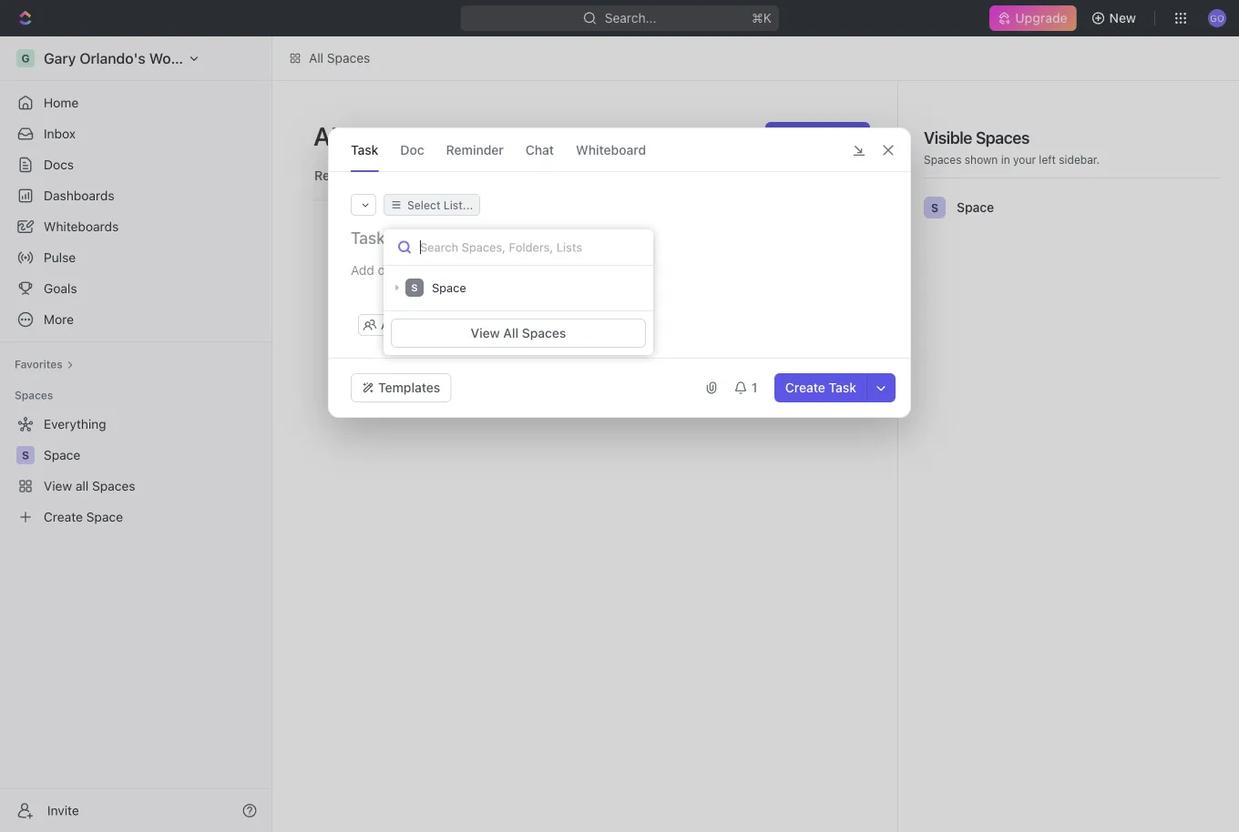 Task type: vqa. For each thing, say whether or not it's contained in the screenshot.
Select List... dropdown button
yes



Task type: locate. For each thing, give the bounding box(es) containing it.
create
[[785, 380, 825, 395]]

select list... button
[[384, 194, 480, 216]]

1 vertical spatial all
[[313, 121, 344, 151]]

1 horizontal spatial search...
[[807, 168, 859, 183]]

spaces
[[327, 51, 370, 66], [350, 121, 438, 151], [976, 128, 1029, 147], [924, 153, 962, 166], [522, 326, 566, 341], [15, 389, 53, 402]]

visible
[[924, 128, 972, 147]]

select list...
[[407, 199, 473, 211]]

view all spaces
[[471, 326, 566, 341]]

new up search... button
[[793, 129, 819, 144]]

s down visible
[[931, 201, 938, 214]]

whiteboard
[[576, 142, 646, 157]]

task left the "doc"
[[351, 142, 378, 157]]

home link
[[7, 88, 264, 118]]

0 horizontal spatial search...
[[605, 10, 656, 26]]

1 vertical spatial search...
[[807, 168, 859, 183]]

0 horizontal spatial space
[[432, 281, 466, 295]]

goals link
[[7, 274, 264, 303]]

task
[[351, 142, 378, 157], [829, 380, 856, 395]]

space
[[822, 129, 859, 144], [957, 200, 994, 215], [432, 281, 466, 295]]

whiteboard button
[[576, 128, 646, 171]]

1 horizontal spatial new
[[1109, 10, 1136, 26]]

all spaces
[[309, 51, 370, 66], [313, 121, 438, 151]]

goals
[[44, 281, 77, 296]]

chat
[[526, 142, 554, 157]]

0 vertical spatial search...
[[605, 10, 656, 26]]

0 vertical spatial new
[[1109, 10, 1136, 26]]

1 horizontal spatial space
[[822, 129, 859, 144]]

space up search... button
[[822, 129, 859, 144]]

0 vertical spatial s
[[931, 201, 938, 214]]

tree inside sidebar navigation
[[7, 410, 264, 532]]

0 horizontal spatial task
[[351, 142, 378, 157]]

new inside button
[[793, 129, 819, 144]]

task right the create
[[829, 380, 856, 395]]

new right upgrade
[[1109, 10, 1136, 26]]

your
[[1013, 153, 1036, 166]]

0 horizontal spatial new
[[793, 129, 819, 144]]

2 vertical spatial all
[[503, 326, 519, 341]]

1 vertical spatial s
[[412, 282, 417, 293]]

1 horizontal spatial task
[[829, 380, 856, 395]]

favorites
[[15, 358, 63, 371]]

spaces inside button
[[522, 326, 566, 341]]

whiteboards link
[[7, 212, 264, 241]]

0 vertical spatial task
[[351, 142, 378, 157]]

task button
[[351, 128, 378, 171]]

new for new
[[1109, 10, 1136, 26]]

0 vertical spatial space
[[822, 129, 859, 144]]

new space button
[[765, 122, 870, 151]]

invite
[[47, 804, 79, 819]]

space down search spaces, folders, lists text box
[[432, 281, 466, 295]]

in
[[1001, 153, 1010, 166]]

tree
[[7, 410, 264, 532]]

new inside "button"
[[1109, 10, 1136, 26]]

space, , element
[[924, 197, 946, 219]]

view
[[471, 326, 500, 341]]

space right space, , element
[[957, 200, 994, 215]]

⌘k
[[752, 10, 771, 26]]

search...
[[605, 10, 656, 26], [807, 168, 859, 183]]

reminder button
[[446, 128, 504, 171]]

all inside view all spaces button
[[503, 326, 519, 341]]

sidebar.
[[1059, 153, 1100, 166]]

new
[[1109, 10, 1136, 26], [793, 129, 819, 144]]

dialog
[[328, 128, 911, 418]]

2 vertical spatial space
[[432, 281, 466, 295]]

s
[[931, 201, 938, 214], [412, 282, 417, 293]]

shown
[[965, 153, 998, 166]]

1 vertical spatial task
[[829, 380, 856, 395]]

all
[[309, 51, 324, 66], [313, 121, 344, 151], [503, 326, 519, 341]]

dashboards link
[[7, 181, 264, 210]]

s down select
[[412, 282, 417, 293]]

1 vertical spatial all spaces
[[313, 121, 438, 151]]

inbox
[[44, 126, 76, 141]]

1 vertical spatial new
[[793, 129, 819, 144]]

chat button
[[526, 128, 554, 171]]

0 horizontal spatial s
[[412, 282, 417, 293]]

2 horizontal spatial space
[[957, 200, 994, 215]]

new button
[[1084, 4, 1147, 33]]

1 horizontal spatial s
[[931, 201, 938, 214]]

view all spaces button
[[391, 319, 646, 348]]

left
[[1039, 153, 1056, 166]]

pulse link
[[7, 243, 264, 272]]



Task type: describe. For each thing, give the bounding box(es) containing it.
task inside button
[[829, 380, 856, 395]]

reminder
[[446, 142, 504, 157]]

upgrade
[[1015, 10, 1067, 26]]

Task Name text field
[[351, 227, 892, 249]]

pulse
[[44, 250, 76, 265]]

inbox link
[[7, 119, 264, 149]]

docs
[[44, 157, 74, 172]]

space inside new space button
[[822, 129, 859, 144]]

doc button
[[400, 128, 424, 171]]

doc
[[400, 142, 424, 157]]

sidebar navigation
[[0, 36, 272, 833]]

list...
[[444, 199, 473, 211]]

new space
[[793, 129, 859, 144]]

home
[[44, 95, 79, 110]]

favorites button
[[7, 354, 81, 375]]

new for new space
[[793, 129, 819, 144]]

spaces inside sidebar navigation
[[15, 389, 53, 402]]

create task
[[785, 380, 856, 395]]

upgrade link
[[990, 5, 1077, 31]]

select
[[407, 199, 441, 211]]

docs link
[[7, 150, 264, 179]]

search... inside button
[[807, 168, 859, 183]]

1 vertical spatial space
[[957, 200, 994, 215]]

dialog containing task
[[328, 128, 911, 418]]

dashboards
[[44, 188, 114, 203]]

visible spaces spaces shown in your left sidebar.
[[924, 128, 1100, 166]]

0 vertical spatial all spaces
[[309, 51, 370, 66]]

search... button
[[782, 161, 870, 190]]

create task button
[[774, 374, 867, 403]]

Search Spaces, Folders, Lists text field
[[384, 230, 653, 266]]

whiteboards
[[44, 219, 119, 234]]

0 vertical spatial all
[[309, 51, 324, 66]]



